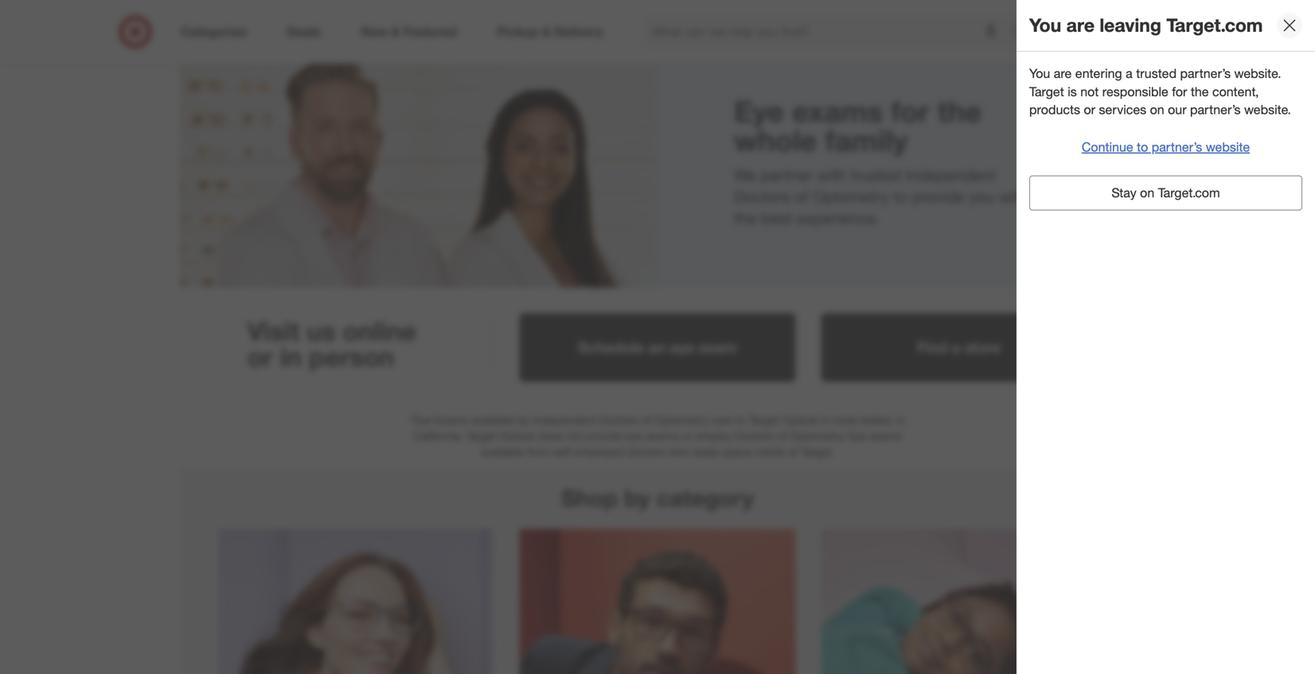 Task type: describe. For each thing, give the bounding box(es) containing it.
provide inside eye exams for the whole family we partner with trusted independent doctors of optometry to provide you with the best experience.
[[912, 187, 965, 206]]

find
[[917, 338, 948, 357]]

*eye exams available by independent doctors of optometry next to target optical in most states. in california, target optical does not provide eye exams or employ doctors of optometry. eye exams available from self-employed doctors who lease space inside of target.
[[409, 413, 906, 459]]

products
[[1029, 102, 1080, 118]]

1 horizontal spatial the
[[938, 94, 982, 129]]

eye inside eye exams for the whole family we partner with trusted independent doctors of optometry to provide you with the best experience.
[[734, 94, 784, 129]]

1 vertical spatial doctors
[[599, 413, 639, 427]]

exams
[[435, 413, 468, 427]]

optometry.
[[790, 429, 845, 443]]

a inside "link"
[[952, 338, 960, 357]]

in inside *eye exams available by independent doctors of optometry next to target optical in most states. in california, target optical does not provide eye exams or employ doctors of optometry. eye exams available from self-employed doctors who lease space inside of target.
[[821, 413, 830, 427]]

2 vertical spatial doctors
[[735, 429, 774, 443]]

of up inside
[[777, 429, 787, 443]]

whole
[[734, 123, 817, 158]]

entering
[[1075, 66, 1122, 81]]

or inside you are entering a trusted partner's website. target is not responsible for the content, products or services on our partner's website.
[[1084, 102, 1095, 118]]

eye exams for the whole family we partner with trusted independent doctors of optometry to provide you with the best experience.
[[734, 94, 1029, 228]]

next
[[711, 413, 733, 427]]

person
[[309, 341, 394, 373]]

or inside visit us online or in person
[[247, 341, 273, 373]]

*eye
[[409, 413, 431, 427]]

a inside you are entering a trusted partner's website. target is not responsible for the content, products or services on our partner's website.
[[1126, 66, 1133, 81]]

*restrictions may apply. link
[[205, 0, 658, 36]]

1 vertical spatial with
[[999, 187, 1029, 206]]

you for you are entering a trusted partner's website. target is not responsible for the content, products or services on our partner's website.
[[1029, 66, 1050, 81]]

space
[[722, 445, 752, 459]]

continue to partner's website link
[[1029, 138, 1302, 156]]

target inside you are entering a trusted partner's website. target is not responsible for the content, products or services on our partner's website.
[[1029, 84, 1064, 99]]

self-
[[553, 445, 575, 459]]

target.
[[801, 445, 834, 459]]

we
[[734, 166, 756, 185]]

eye inside *eye exams available by independent doctors of optometry next to target optical in most states. in california, target optical does not provide eye exams or employ doctors of optometry. eye exams available from self-employed doctors who lease space inside of target.
[[848, 429, 866, 443]]

stay
[[1112, 185, 1137, 201]]

0 vertical spatial partner's
[[1180, 66, 1231, 81]]

0 vertical spatial website.
[[1234, 66, 1281, 81]]

*restrictions
[[218, 12, 281, 25]]

employed
[[575, 445, 624, 459]]

california,
[[413, 429, 463, 443]]

you are leaving target.com dialog
[[1017, 0, 1315, 674]]

visit us online or in person
[[247, 316, 417, 373]]

1 vertical spatial target
[[749, 413, 779, 427]]

in
[[897, 413, 906, 427]]

search
[[1002, 26, 1041, 41]]

0 vertical spatial available
[[471, 413, 514, 427]]

on inside you are entering a trusted partner's website. target is not responsible for the content, products or services on our partner's website.
[[1150, 102, 1164, 118]]

or inside *eye exams available by independent doctors of optometry next to target optical in most states. in california, target optical does not provide eye exams or employ doctors of optometry. eye exams available from self-employed doctors who lease space inside of target.
[[682, 429, 692, 443]]

shop
[[561, 484, 618, 512]]

employ
[[695, 429, 732, 443]]

are for leaving
[[1066, 14, 1095, 36]]

eye inside *eye exams available by independent doctors of optometry next to target optical in most states. in california, target optical does not provide eye exams or employ doctors of optometry. eye exams available from self-employed doctors who lease space inside of target.
[[625, 429, 643, 443]]

store
[[965, 338, 1001, 357]]

1 horizontal spatial by
[[624, 484, 650, 512]]

trusted inside you are entering a trusted partner's website. target is not responsible for the content, products or services on our partner's website.
[[1136, 66, 1177, 81]]

continue
[[1082, 139, 1133, 155]]

schedule an eye exam link
[[507, 301, 808, 392]]

you
[[969, 187, 995, 206]]

services
[[1099, 102, 1146, 118]]

of inside eye exams for the whole family we partner with trusted independent doctors of optometry to provide you with the best experience.
[[795, 187, 808, 206]]

by inside *eye exams available by independent doctors of optometry next to target optical in most states. in california, target optical does not provide eye exams or employ doctors of optometry. eye exams available from self-employed doctors who lease space inside of target.
[[518, 413, 530, 427]]

target.com inside button
[[1158, 185, 1220, 201]]

schedule
[[578, 338, 644, 357]]

category
[[657, 484, 754, 512]]

best
[[761, 209, 792, 228]]



Task type: locate. For each thing, give the bounding box(es) containing it.
are up is
[[1054, 66, 1072, 81]]

find a store link
[[808, 301, 1110, 392]]

available
[[471, 413, 514, 427], [481, 445, 524, 459]]

1 vertical spatial not
[[566, 429, 582, 443]]

1 horizontal spatial or
[[682, 429, 692, 443]]

on inside button
[[1140, 185, 1155, 201]]

by up from
[[518, 413, 530, 427]]

1 vertical spatial optometry
[[655, 413, 708, 427]]

to down family
[[893, 187, 907, 206]]

is
[[1068, 84, 1077, 99]]

in
[[280, 341, 302, 373], [821, 413, 830, 427]]

or left us
[[247, 341, 273, 373]]

target
[[1029, 84, 1064, 99], [749, 413, 779, 427], [466, 429, 496, 443]]

doctors
[[734, 187, 790, 206], [599, 413, 639, 427], [735, 429, 774, 443]]

independent inside eye exams for the whole family we partner with trusted independent doctors of optometry to provide you with the best experience.
[[906, 166, 996, 185]]

experience.
[[797, 209, 879, 228]]

0 horizontal spatial to
[[736, 413, 746, 427]]

0 vertical spatial a
[[1126, 66, 1133, 81]]

schedule an eye exam
[[578, 338, 737, 357]]

or left services
[[1084, 102, 1095, 118]]

not inside *eye exams available by independent doctors of optometry next to target optical in most states. in california, target optical does not provide eye exams or employ doctors of optometry. eye exams available from self-employed doctors who lease space inside of target.
[[566, 429, 582, 443]]

*restrictions may apply.
[[218, 12, 337, 25]]

1 horizontal spatial optical
[[782, 413, 818, 427]]

eye
[[670, 338, 694, 357], [625, 429, 643, 443]]

trusted down family
[[851, 166, 901, 185]]

eye
[[734, 94, 784, 129], [848, 429, 866, 443]]

1 vertical spatial optical
[[499, 429, 535, 443]]

eye right an
[[670, 338, 694, 357]]

0 vertical spatial optometry
[[813, 187, 889, 206]]

visit
[[247, 316, 299, 347]]

0 vertical spatial independent
[[906, 166, 996, 185]]

0 vertical spatial eye
[[670, 338, 694, 357]]

1 vertical spatial you
[[1029, 66, 1050, 81]]

may
[[284, 12, 305, 25]]

an
[[648, 338, 666, 357]]

to right next
[[736, 413, 746, 427]]

independent inside *eye exams available by independent doctors of optometry next to target optical in most states. in california, target optical does not provide eye exams or employ doctors of optometry. eye exams available from self-employed doctors who lease space inside of target.
[[533, 413, 596, 427]]

1 horizontal spatial eye
[[670, 338, 694, 357]]

to inside "you are leaving target.com" dialog
[[1137, 139, 1148, 155]]

or up "who"
[[682, 429, 692, 443]]

for inside eye exams for the whole family we partner with trusted independent doctors of optometry to provide you with the best experience.
[[891, 94, 929, 129]]

0 horizontal spatial independent
[[533, 413, 596, 427]]

1 vertical spatial partner's
[[1190, 102, 1241, 118]]

to
[[1137, 139, 1148, 155], [893, 187, 907, 206], [736, 413, 746, 427]]

0 vertical spatial trusted
[[1136, 66, 1177, 81]]

or
[[1084, 102, 1095, 118], [247, 341, 273, 373], [682, 429, 692, 443]]

independent up the you
[[906, 166, 996, 185]]

search button
[[1002, 14, 1041, 53]]

leaving
[[1100, 14, 1161, 36]]

1 horizontal spatial trusted
[[1136, 66, 1177, 81]]

0 horizontal spatial the
[[734, 209, 756, 228]]

target.com
[[1167, 14, 1263, 36], [1158, 185, 1220, 201]]

the
[[1191, 84, 1209, 99], [938, 94, 982, 129], [734, 209, 756, 228]]

0 horizontal spatial trusted
[[851, 166, 901, 185]]

eye up doctors
[[625, 429, 643, 443]]

1 vertical spatial by
[[624, 484, 650, 512]]

are for entering
[[1054, 66, 1072, 81]]

partner
[[761, 166, 813, 185]]

doctors inside eye exams for the whole family we partner with trusted independent doctors of optometry to provide you with the best experience.
[[734, 187, 790, 206]]

1 you from the top
[[1029, 14, 1061, 36]]

exams inside eye exams for the whole family we partner with trusted independent doctors of optometry to provide you with the best experience.
[[792, 94, 883, 129]]

0 vertical spatial provide
[[912, 187, 965, 206]]

1 horizontal spatial provide
[[912, 187, 965, 206]]

lease
[[693, 445, 719, 459]]

partner's down our
[[1152, 139, 1202, 155]]

in inside visit us online or in person
[[280, 341, 302, 373]]

you for you are leaving target.com
[[1029, 14, 1061, 36]]

a
[[1126, 66, 1133, 81], [952, 338, 960, 357]]

1 vertical spatial target.com
[[1158, 185, 1220, 201]]

not right is
[[1080, 84, 1099, 99]]

are left leaving
[[1066, 14, 1095, 36]]

of
[[795, 187, 808, 206], [642, 413, 651, 427], [777, 429, 787, 443], [788, 445, 798, 459]]

0 horizontal spatial target
[[466, 429, 496, 443]]

stay on target.com button
[[1029, 175, 1302, 210]]

0 horizontal spatial optical
[[499, 429, 535, 443]]

2 horizontal spatial target
[[1029, 84, 1064, 99]]

of down the partner
[[795, 187, 808, 206]]

available right exams on the left of the page
[[471, 413, 514, 427]]

website. up 'content,'
[[1234, 66, 1281, 81]]

the inside you are entering a trusted partner's website. target is not responsible for the content, products or services on our partner's website.
[[1191, 84, 1209, 99]]

1 horizontal spatial optometry
[[813, 187, 889, 206]]

are
[[1066, 14, 1095, 36], [1054, 66, 1072, 81]]

0 vertical spatial by
[[518, 413, 530, 427]]

optical up optometry.
[[782, 413, 818, 427]]

most
[[833, 413, 858, 427]]

target up products
[[1029, 84, 1064, 99]]

does
[[538, 429, 563, 443]]

doctors up employed at bottom
[[599, 413, 639, 427]]

1 horizontal spatial to
[[893, 187, 907, 206]]

a up responsible
[[1126, 66, 1133, 81]]

partner's
[[1180, 66, 1231, 81], [1190, 102, 1241, 118], [1152, 139, 1202, 155]]

you are leaving target.com
[[1029, 14, 1263, 36]]

0 vertical spatial eye
[[734, 94, 784, 129]]

us
[[307, 316, 336, 347]]

stay on target.com
[[1112, 185, 1220, 201]]

0 horizontal spatial in
[[280, 341, 302, 373]]

0 vertical spatial are
[[1066, 14, 1095, 36]]

0 horizontal spatial a
[[952, 338, 960, 357]]

provide inside *eye exams available by independent doctors of optometry next to target optical in most states. in california, target optical does not provide eye exams or employ doctors of optometry. eye exams available from self-employed doctors who lease space inside of target.
[[585, 429, 622, 443]]

available left from
[[481, 445, 524, 459]]

2 horizontal spatial the
[[1191, 84, 1209, 99]]

0 vertical spatial not
[[1080, 84, 1099, 99]]

trusted inside eye exams for the whole family we partner with trusted independent doctors of optometry to provide you with the best experience.
[[851, 166, 901, 185]]

0 horizontal spatial provide
[[585, 429, 622, 443]]

0 horizontal spatial eye
[[625, 429, 643, 443]]

2 horizontal spatial or
[[1084, 102, 1095, 118]]

1 horizontal spatial a
[[1126, 66, 1133, 81]]

0 vertical spatial target
[[1029, 84, 1064, 99]]

by
[[518, 413, 530, 427], [624, 484, 650, 512]]

you are entering a trusted partner's website. target is not responsible for the content, products or services on our partner's website.
[[1029, 66, 1291, 118]]

continue to partner's website
[[1082, 139, 1250, 155]]

independent
[[906, 166, 996, 185], [533, 413, 596, 427]]

0 vertical spatial with
[[817, 166, 846, 185]]

target up inside
[[749, 413, 779, 427]]

not inside you are entering a trusted partner's website. target is not responsible for the content, products or services on our partner's website.
[[1080, 84, 1099, 99]]

not up self-
[[566, 429, 582, 443]]

online
[[343, 316, 417, 347]]

for inside you are entering a trusted partner's website. target is not responsible for the content, products or services on our partner's website.
[[1172, 84, 1187, 99]]

of up doctors
[[642, 413, 651, 427]]

by down doctors
[[624, 484, 650, 512]]

1 horizontal spatial not
[[1080, 84, 1099, 99]]

on right stay
[[1140, 185, 1155, 201]]

0 vertical spatial optical
[[782, 413, 818, 427]]

partner's up 'content,'
[[1180, 66, 1231, 81]]

trusted
[[1136, 66, 1177, 81], [851, 166, 901, 185]]

optometry up experience.
[[813, 187, 889, 206]]

website
[[1206, 139, 1250, 155]]

1 horizontal spatial target
[[749, 413, 779, 427]]

0 vertical spatial in
[[280, 341, 302, 373]]

1 vertical spatial available
[[481, 445, 524, 459]]

1 vertical spatial eye
[[848, 429, 866, 443]]

a right find
[[952, 338, 960, 357]]

0 horizontal spatial with
[[817, 166, 846, 185]]

optometry
[[813, 187, 889, 206], [655, 413, 708, 427]]

0 vertical spatial target.com
[[1167, 14, 1263, 36]]

in left us
[[280, 341, 302, 373]]

eye down most
[[848, 429, 866, 443]]

exams
[[792, 94, 883, 129], [646, 429, 679, 443], [869, 429, 902, 443]]

0 horizontal spatial or
[[247, 341, 273, 373]]

1 vertical spatial are
[[1054, 66, 1072, 81]]

not
[[1080, 84, 1099, 99], [566, 429, 582, 443]]

on left our
[[1150, 102, 1164, 118]]

0 vertical spatial or
[[1084, 102, 1095, 118]]

provide left the you
[[912, 187, 965, 206]]

0 horizontal spatial by
[[518, 413, 530, 427]]

1 vertical spatial in
[[821, 413, 830, 427]]

target down exams on the left of the page
[[466, 429, 496, 443]]

with
[[817, 166, 846, 185], [999, 187, 1029, 206]]

you inside you are entering a trusted partner's website. target is not responsible for the content, products or services on our partner's website.
[[1029, 66, 1050, 81]]

1 vertical spatial trusted
[[851, 166, 901, 185]]

optometry inside eye exams for the whole family we partner with trusted independent doctors of optometry to provide you with the best experience.
[[813, 187, 889, 206]]

1 vertical spatial on
[[1140, 185, 1155, 201]]

website. down 'content,'
[[1244, 102, 1291, 118]]

What can we help you find? suggestions appear below search field
[[642, 14, 1013, 49]]

1 vertical spatial independent
[[533, 413, 596, 427]]

who
[[669, 445, 690, 459]]

2 vertical spatial partner's
[[1152, 139, 1202, 155]]

0 vertical spatial to
[[1137, 139, 1148, 155]]

1 horizontal spatial eye
[[848, 429, 866, 443]]

2 vertical spatial to
[[736, 413, 746, 427]]

family
[[825, 123, 908, 158]]

0 horizontal spatial not
[[566, 429, 582, 443]]

optometry inside *eye exams available by independent doctors of optometry next to target optical in most states. in california, target optical does not provide eye exams or employ doctors of optometry. eye exams available from self-employed doctors who lease space inside of target.
[[655, 413, 708, 427]]

1 horizontal spatial independent
[[906, 166, 996, 185]]

target.com up 'content,'
[[1167, 14, 1263, 36]]

0 horizontal spatial eye
[[734, 94, 784, 129]]

are inside you are entering a trusted partner's website. target is not responsible for the content, products or services on our partner's website.
[[1054, 66, 1072, 81]]

apply.
[[308, 12, 337, 25]]

1 horizontal spatial with
[[999, 187, 1029, 206]]

content,
[[1212, 84, 1259, 99]]

trusted up responsible
[[1136, 66, 1177, 81]]

0 horizontal spatial for
[[891, 94, 929, 129]]

with up experience.
[[817, 166, 846, 185]]

2 vertical spatial target
[[466, 429, 496, 443]]

find a store
[[917, 338, 1001, 357]]

our
[[1168, 102, 1187, 118]]

1 vertical spatial or
[[247, 341, 273, 373]]

with right the you
[[999, 187, 1029, 206]]

optical up from
[[499, 429, 535, 443]]

independent up does
[[533, 413, 596, 427]]

2 horizontal spatial to
[[1137, 139, 1148, 155]]

in up optometry.
[[821, 413, 830, 427]]

2 vertical spatial or
[[682, 429, 692, 443]]

1 horizontal spatial in
[[821, 413, 830, 427]]

to right continue
[[1137, 139, 1148, 155]]

optometry up "who"
[[655, 413, 708, 427]]

1 horizontal spatial for
[[1172, 84, 1187, 99]]

1 vertical spatial to
[[893, 187, 907, 206]]

optical
[[782, 413, 818, 427], [499, 429, 535, 443]]

1 vertical spatial a
[[952, 338, 960, 357]]

target.com down continue to partner's website link
[[1158, 185, 1220, 201]]

inside
[[756, 445, 785, 459]]

exam
[[699, 338, 737, 357]]

states.
[[861, 413, 894, 427]]

0 vertical spatial on
[[1150, 102, 1164, 118]]

1 vertical spatial eye
[[625, 429, 643, 443]]

1 vertical spatial website.
[[1244, 102, 1291, 118]]

2 you from the top
[[1029, 66, 1050, 81]]

partner's down 'content,'
[[1190, 102, 1241, 118]]

for
[[1172, 84, 1187, 99], [891, 94, 929, 129]]

doctors up the best
[[734, 187, 790, 206]]

of right inside
[[788, 445, 798, 459]]

website.
[[1234, 66, 1281, 81], [1244, 102, 1291, 118]]

0 vertical spatial doctors
[[734, 187, 790, 206]]

eye up we
[[734, 94, 784, 129]]

to inside eye exams for the whole family we partner with trusted independent doctors of optometry to provide you with the best experience.
[[893, 187, 907, 206]]

0 horizontal spatial optometry
[[655, 413, 708, 427]]

from
[[527, 445, 550, 459]]

1 vertical spatial provide
[[585, 429, 622, 443]]

doctors
[[627, 445, 666, 459]]

shop by category
[[561, 484, 754, 512]]

responsible
[[1102, 84, 1169, 99]]

you
[[1029, 14, 1061, 36], [1029, 66, 1050, 81]]

to inside *eye exams available by independent doctors of optometry next to target optical in most states. in california, target optical does not provide eye exams or employ doctors of optometry. eye exams available from self-employed doctors who lease space inside of target.
[[736, 413, 746, 427]]

0 vertical spatial you
[[1029, 14, 1061, 36]]

doctors up inside
[[735, 429, 774, 443]]

provide
[[912, 187, 965, 206], [585, 429, 622, 443]]

provide up employed at bottom
[[585, 429, 622, 443]]

on
[[1150, 102, 1164, 118], [1140, 185, 1155, 201]]



Task type: vqa. For each thing, say whether or not it's contained in the screenshot.
89
no



